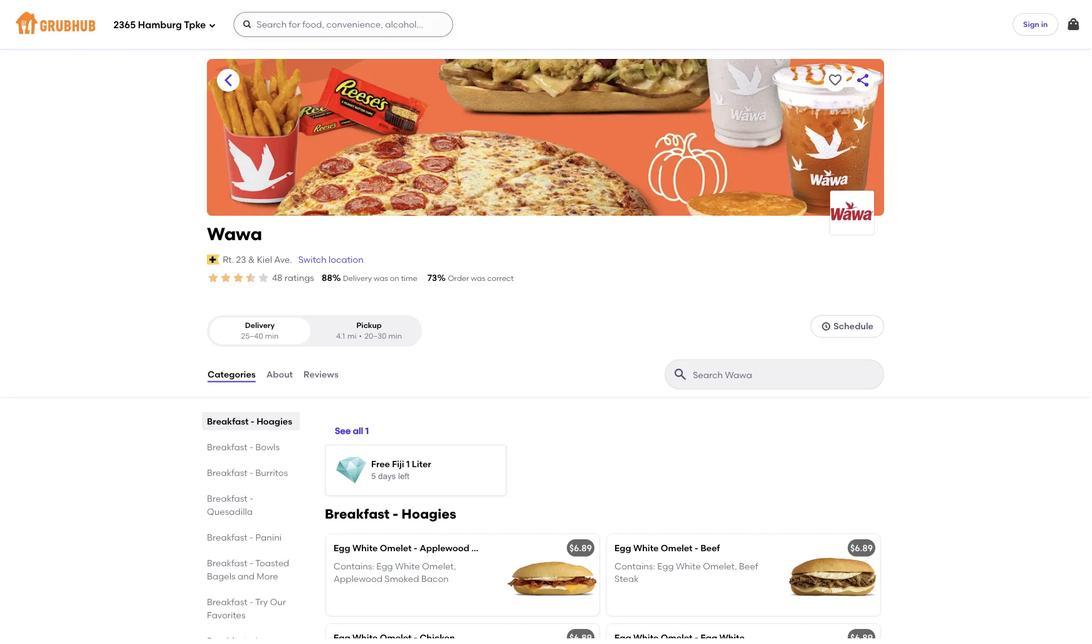 Task type: describe. For each thing, give the bounding box(es) containing it.
sign in
[[1024, 20, 1048, 29]]

main navigation navigation
[[0, 0, 1092, 49]]

kiel
[[257, 254, 272, 265]]

white inside the "contains: egg white omelet, applewood smoked bacon"
[[395, 561, 420, 571]]

rt. 23 & kiel ave.
[[223, 254, 292, 265]]

breakfast - hoagies tab
[[207, 415, 295, 428]]

schedule button
[[811, 315, 885, 338]]

Search Wawa search field
[[692, 369, 880, 381]]

4.1
[[336, 332, 345, 341]]

see
[[335, 426, 351, 436]]

1 for all
[[366, 426, 369, 436]]

mi
[[348, 332, 357, 341]]

egg white omelet - applewood smoked bacon image
[[506, 535, 600, 616]]

egg white omelet - chicken image
[[506, 624, 600, 639]]

min inside "delivery 25–40 min"
[[265, 332, 279, 341]]

breakfast - toasted bagels and more
[[207, 558, 289, 582]]

breakfast - panini
[[207, 532, 282, 543]]

$6.89 for egg white omelet - beef
[[851, 543, 873, 554]]

73
[[428, 273, 437, 283]]

omelet, for beef
[[703, 561, 737, 571]]

and
[[238, 571, 255, 582]]

min inside pickup 4.1 mi • 20–30 min
[[388, 332, 402, 341]]

save this restaurant image
[[828, 73, 843, 88]]

magnifying glass icon image
[[673, 367, 688, 382]]

ratings
[[285, 273, 314, 283]]

subscription pass image
[[207, 255, 220, 265]]

option group containing delivery 25–40 min
[[207, 315, 422, 347]]

was for 88
[[374, 274, 388, 283]]

egg inside the "contains: egg white omelet, applewood smoked bacon"
[[377, 561, 393, 571]]

order was correct
[[448, 274, 514, 283]]

Search for food, convenience, alcohol... search field
[[234, 12, 453, 37]]

our
[[270, 597, 286, 607]]

20–30
[[365, 332, 387, 341]]

&
[[248, 254, 255, 265]]

breakfast for "breakfast - quesadilla" tab
[[207, 493, 248, 504]]

reviews
[[304, 369, 339, 380]]

breakfast - hoagies inside tab
[[207, 416, 292, 427]]

smoked for contains: egg white omelet, applewood smoked bacon
[[385, 573, 419, 584]]

egg up the "contains: egg white omelet, applewood smoked bacon"
[[334, 543, 350, 554]]

try
[[255, 597, 268, 607]]

sign
[[1024, 20, 1040, 29]]

breakfast - toasted bagels and more tab
[[207, 557, 295, 583]]

time
[[401, 274, 418, 283]]

$6.89 for egg white omelet - applewood smoked bacon
[[570, 543, 592, 554]]

48
[[272, 273, 283, 283]]

favorites
[[207, 610, 246, 620]]

switch
[[298, 254, 327, 265]]

rt.
[[223, 254, 234, 265]]

breakfast - bowls
[[207, 442, 280, 452]]

smoked for egg white omelet - applewood smoked bacon
[[472, 543, 506, 554]]

- for breakfast - burritos tab
[[250, 467, 253, 478]]

breakfast - panini tab
[[207, 531, 295, 544]]

switch location
[[298, 254, 364, 265]]

delivery was on time
[[343, 274, 418, 283]]

all
[[353, 426, 363, 436]]

delivery 25–40 min
[[241, 321, 279, 341]]

•
[[359, 332, 362, 341]]

breakfast for "breakfast - hoagies" tab
[[207, 416, 249, 427]]

see all 1 button
[[335, 420, 369, 442]]

panini
[[256, 532, 282, 543]]

breakfast for the breakfast - try our favorites tab
[[207, 597, 248, 607]]

svg image
[[208, 22, 216, 29]]

5
[[371, 472, 376, 481]]

about button
[[266, 352, 294, 397]]

delivery for was
[[343, 274, 372, 283]]

correct
[[487, 274, 514, 283]]

egg white omelet - applewood smoked bacon
[[334, 543, 536, 554]]

free fiji 1 liter 5 days left
[[371, 459, 431, 481]]

categories button
[[207, 352, 256, 397]]

in
[[1042, 20, 1048, 29]]

bowls
[[256, 442, 280, 452]]

breakfast down 5 at the left bottom
[[325, 506, 390, 522]]

egg inside contains: egg white omelet, beef steak
[[658, 561, 674, 571]]

hoagies inside "breakfast - hoagies" tab
[[257, 416, 292, 427]]

applewood for white
[[334, 573, 383, 584]]

location
[[329, 254, 364, 265]]

1 horizontal spatial breakfast - hoagies
[[325, 506, 456, 522]]

beef for egg white omelet - beef
[[701, 543, 720, 554]]

rewards image
[[336, 456, 366, 486]]

wawa logo image
[[831, 191, 875, 235]]

liter
[[412, 459, 431, 470]]

quesadilla
[[207, 506, 253, 517]]

days
[[378, 472, 396, 481]]

caret left icon image
[[221, 73, 236, 88]]

1 horizontal spatial hoagies
[[402, 506, 456, 522]]

toasted
[[255, 558, 289, 568]]

schedule
[[834, 321, 874, 332]]



Task type: vqa. For each thing, say whether or not it's contained in the screenshot.
delivery within Delivery 25–40 min
yes



Task type: locate. For each thing, give the bounding box(es) containing it.
free
[[371, 459, 390, 470]]

1 horizontal spatial delivery
[[343, 274, 372, 283]]

breakfast inside breakfast - bowls tab
[[207, 442, 248, 452]]

- up contains: egg white omelet, beef steak
[[695, 543, 699, 554]]

svg image right svg icon
[[242, 19, 252, 29]]

contains: for contains: egg white omelet, applewood smoked bacon
[[334, 561, 374, 571]]

1 horizontal spatial bacon
[[509, 543, 536, 554]]

white down egg white omelet - beef
[[676, 561, 701, 571]]

fiji
[[392, 459, 404, 470]]

88
[[322, 273, 333, 283]]

0 vertical spatial delivery
[[343, 274, 372, 283]]

breakfast up favorites
[[207, 597, 248, 607]]

1 $6.89 from the left
[[570, 543, 592, 554]]

delivery
[[343, 274, 372, 283], [245, 321, 275, 330]]

breakfast - bowls tab
[[207, 440, 295, 454]]

hoagies up egg white omelet - applewood smoked bacon
[[402, 506, 456, 522]]

order
[[448, 274, 469, 283]]

was left on
[[374, 274, 388, 283]]

0 vertical spatial beef
[[701, 543, 720, 554]]

about
[[266, 369, 293, 380]]

1 horizontal spatial 1
[[406, 459, 410, 470]]

breakfast - burritos
[[207, 467, 288, 478]]

omelet, down egg white omelet - beef
[[703, 561, 737, 571]]

switch location button
[[298, 253, 364, 267]]

breakfast - quesadilla
[[207, 493, 253, 517]]

0 horizontal spatial breakfast - hoagies
[[207, 416, 292, 427]]

was
[[374, 274, 388, 283], [471, 274, 486, 283]]

1 horizontal spatial svg image
[[821, 321, 831, 331]]

rt. 23 & kiel ave. button
[[222, 253, 293, 267]]

omelet up contains: egg white omelet, beef steak
[[661, 543, 693, 554]]

2 omelet, from the left
[[703, 561, 737, 571]]

1 horizontal spatial smoked
[[472, 543, 506, 554]]

wawa
[[207, 224, 262, 245]]

1 vertical spatial bacon
[[421, 573, 449, 584]]

-
[[251, 416, 255, 427], [250, 442, 253, 452], [250, 467, 253, 478], [250, 493, 253, 504], [393, 506, 399, 522], [250, 532, 253, 543], [414, 543, 418, 554], [695, 543, 699, 554], [250, 558, 253, 568], [250, 597, 253, 607]]

beef
[[701, 543, 720, 554], [739, 561, 759, 571]]

min
[[265, 332, 279, 341], [388, 332, 402, 341]]

white
[[353, 543, 378, 554], [634, 543, 659, 554], [395, 561, 420, 571], [676, 561, 701, 571]]

breakfast up breakfast - bowls
[[207, 416, 249, 427]]

white up steak
[[634, 543, 659, 554]]

see all 1
[[335, 426, 369, 436]]

0 vertical spatial applewood
[[420, 543, 470, 554]]

white inside contains: egg white omelet, beef steak
[[676, 561, 701, 571]]

2 omelet from the left
[[661, 543, 693, 554]]

beef inside contains: egg white omelet, beef steak
[[739, 561, 759, 571]]

applewood
[[420, 543, 470, 554], [334, 573, 383, 584]]

breakfast inside breakfast - burritos tab
[[207, 467, 248, 478]]

0 vertical spatial smoked
[[472, 543, 506, 554]]

bacon
[[509, 543, 536, 554], [421, 573, 449, 584]]

omelet, inside the "contains: egg white omelet, applewood smoked bacon"
[[422, 561, 456, 571]]

on
[[390, 274, 399, 283]]

breakfast down quesadilla
[[207, 532, 248, 543]]

- left burritos
[[250, 467, 253, 478]]

pickup 4.1 mi • 20–30 min
[[336, 321, 402, 341]]

1 right the all
[[366, 426, 369, 436]]

1 was from the left
[[374, 274, 388, 283]]

breakfast - hoagies down days
[[325, 506, 456, 522]]

breakfast up bagels
[[207, 558, 248, 568]]

breakfast - quesadilla tab
[[207, 492, 295, 518]]

egg white omelet - beef image
[[787, 535, 881, 616]]

bacon inside the "contains: egg white omelet, applewood smoked bacon"
[[421, 573, 449, 584]]

pickup
[[357, 321, 382, 330]]

- for breakfast - panini tab
[[250, 532, 253, 543]]

2 contains: from the left
[[615, 561, 656, 571]]

- inside breakfast - toasted bagels and more
[[250, 558, 253, 568]]

0 horizontal spatial delivery
[[245, 321, 275, 330]]

1 vertical spatial beef
[[739, 561, 759, 571]]

breakfast for breakfast - panini tab
[[207, 532, 248, 543]]

1 vertical spatial breakfast - hoagies
[[325, 506, 456, 522]]

- inside breakfast - try our favorites
[[250, 597, 253, 607]]

breakfast inside breakfast - toasted bagels and more
[[207, 558, 248, 568]]

reviews button
[[303, 352, 339, 397]]

- down left
[[393, 506, 399, 522]]

delivery down location
[[343, 274, 372, 283]]

0 horizontal spatial $6.89
[[570, 543, 592, 554]]

1 right fiji
[[406, 459, 410, 470]]

hoagies
[[257, 416, 292, 427], [402, 506, 456, 522]]

1 horizontal spatial contains:
[[615, 561, 656, 571]]

svg image
[[1066, 17, 1082, 32], [242, 19, 252, 29], [821, 321, 831, 331]]

1 horizontal spatial was
[[471, 274, 486, 283]]

0 horizontal spatial 1
[[366, 426, 369, 436]]

0 vertical spatial bacon
[[509, 543, 536, 554]]

save this restaurant button
[[824, 69, 847, 92]]

applewood inside the "contains: egg white omelet, applewood smoked bacon"
[[334, 573, 383, 584]]

egg white omelet - egg white image
[[787, 624, 881, 639]]

breakfast - burritos tab
[[207, 466, 295, 479]]

omelet
[[380, 543, 412, 554], [661, 543, 693, 554]]

2365 hamburg tpke
[[114, 20, 206, 31]]

0 horizontal spatial bacon
[[421, 573, 449, 584]]

bagels
[[207, 571, 236, 582]]

- up the "contains: egg white omelet, applewood smoked bacon"
[[414, 543, 418, 554]]

- left try
[[250, 597, 253, 607]]

1
[[366, 426, 369, 436], [406, 459, 410, 470]]

share icon image
[[856, 73, 871, 88]]

breakfast inside breakfast - try our favorites
[[207, 597, 248, 607]]

0 horizontal spatial omelet,
[[422, 561, 456, 571]]

egg white omelet - beef
[[615, 543, 720, 554]]

bacon for egg white omelet - applewood smoked bacon
[[509, 543, 536, 554]]

was right order
[[471, 274, 486, 283]]

contains: inside contains: egg white omelet, beef steak
[[615, 561, 656, 571]]

applewood for omelet
[[420, 543, 470, 554]]

- up and
[[250, 558, 253, 568]]

breakfast for breakfast - toasted bagels and more tab
[[207, 558, 248, 568]]

1 omelet from the left
[[380, 543, 412, 554]]

omelet, for applewood
[[422, 561, 456, 571]]

egg
[[334, 543, 350, 554], [615, 543, 632, 554], [377, 561, 393, 571], [658, 561, 674, 571]]

2 $6.89 from the left
[[851, 543, 873, 554]]

tpke
[[184, 20, 206, 31]]

- left the bowls
[[250, 442, 253, 452]]

more
[[257, 571, 278, 582]]

breakfast inside "breakfast - hoagies" tab
[[207, 416, 249, 427]]

steak
[[615, 573, 639, 584]]

white down egg white omelet - applewood smoked bacon
[[395, 561, 420, 571]]

bacon for contains: egg white omelet, applewood smoked bacon
[[421, 573, 449, 584]]

smoked inside the "contains: egg white omelet, applewood smoked bacon"
[[385, 573, 419, 584]]

option group
[[207, 315, 422, 347]]

1 vertical spatial smoked
[[385, 573, 419, 584]]

ave.
[[274, 254, 292, 265]]

breakfast down breakfast - bowls
[[207, 467, 248, 478]]

breakfast for breakfast - bowls tab
[[207, 442, 248, 452]]

1 horizontal spatial applewood
[[420, 543, 470, 554]]

1 vertical spatial applewood
[[334, 573, 383, 584]]

- inside 'breakfast - quesadilla'
[[250, 493, 253, 504]]

omelet up the "contains: egg white omelet, applewood smoked bacon"
[[380, 543, 412, 554]]

delivery up 25–40
[[245, 321, 275, 330]]

breakfast for breakfast - burritos tab
[[207, 467, 248, 478]]

1 vertical spatial hoagies
[[402, 506, 456, 522]]

1 omelet, from the left
[[422, 561, 456, 571]]

1 vertical spatial delivery
[[245, 321, 275, 330]]

breakfast - try our favorites
[[207, 597, 286, 620]]

breakfast up breakfast - burritos
[[207, 442, 248, 452]]

sign in button
[[1013, 13, 1059, 36]]

egg down egg white omelet - beef
[[658, 561, 674, 571]]

0 horizontal spatial omelet
[[380, 543, 412, 554]]

contains: for contains: egg white omelet, beef steak
[[615, 561, 656, 571]]

categories
[[208, 369, 256, 380]]

23
[[236, 254, 246, 265]]

hamburg
[[138, 20, 182, 31]]

contains: inside the "contains: egg white omelet, applewood smoked bacon"
[[334, 561, 374, 571]]

0 vertical spatial breakfast - hoagies
[[207, 416, 292, 427]]

contains: egg white omelet, beef steak
[[615, 561, 759, 584]]

2 min from the left
[[388, 332, 402, 341]]

1 contains: from the left
[[334, 561, 374, 571]]

- left panini
[[250, 532, 253, 543]]

1 min from the left
[[265, 332, 279, 341]]

left
[[398, 472, 410, 481]]

0 horizontal spatial hoagies
[[257, 416, 292, 427]]

1 inside free fiji 1 liter 5 days left
[[406, 459, 410, 470]]

breakfast inside 'breakfast - quesadilla'
[[207, 493, 248, 504]]

1 horizontal spatial omelet
[[661, 543, 693, 554]]

was for 73
[[471, 274, 486, 283]]

min right 20–30
[[388, 332, 402, 341]]

1 horizontal spatial omelet,
[[703, 561, 737, 571]]

0 horizontal spatial svg image
[[242, 19, 252, 29]]

breakfast inside breakfast - panini tab
[[207, 532, 248, 543]]

breakfast - hoagies
[[207, 416, 292, 427], [325, 506, 456, 522]]

hoagies up the bowls
[[257, 416, 292, 427]]

1 horizontal spatial min
[[388, 332, 402, 341]]

tab
[[207, 634, 295, 639]]

white up the "contains: egg white omelet, applewood smoked bacon"
[[353, 543, 378, 554]]

2 horizontal spatial svg image
[[1066, 17, 1082, 32]]

1 inside button
[[366, 426, 369, 436]]

breakfast - try our favorites tab
[[207, 595, 295, 622]]

- up quesadilla
[[250, 493, 253, 504]]

delivery inside "delivery 25–40 min"
[[245, 321, 275, 330]]

0 horizontal spatial beef
[[701, 543, 720, 554]]

contains:
[[334, 561, 374, 571], [615, 561, 656, 571]]

smoked
[[472, 543, 506, 554], [385, 573, 419, 584]]

- for the breakfast - try our favorites tab
[[250, 597, 253, 607]]

svg image right in
[[1066, 17, 1082, 32]]

0 vertical spatial 1
[[366, 426, 369, 436]]

- for "breakfast - hoagies" tab
[[251, 416, 255, 427]]

omelet, down egg white omelet - applewood smoked bacon
[[422, 561, 456, 571]]

contains: egg white omelet, applewood smoked bacon
[[334, 561, 456, 584]]

2 was from the left
[[471, 274, 486, 283]]

0 horizontal spatial applewood
[[334, 573, 383, 584]]

$6.89
[[570, 543, 592, 554], [851, 543, 873, 554]]

1 for fiji
[[406, 459, 410, 470]]

25–40
[[241, 332, 263, 341]]

0 horizontal spatial smoked
[[385, 573, 419, 584]]

- up breakfast - bowls tab
[[251, 416, 255, 427]]

breakfast
[[207, 416, 249, 427], [207, 442, 248, 452], [207, 467, 248, 478], [207, 493, 248, 504], [325, 506, 390, 522], [207, 532, 248, 543], [207, 558, 248, 568], [207, 597, 248, 607]]

breakfast up quesadilla
[[207, 493, 248, 504]]

omelet, inside contains: egg white omelet, beef steak
[[703, 561, 737, 571]]

star icon image
[[207, 272, 220, 284], [220, 272, 232, 284], [232, 272, 245, 284], [245, 272, 257, 284], [245, 272, 257, 284], [257, 272, 270, 284]]

delivery for 25–40
[[245, 321, 275, 330]]

egg down egg white omelet - applewood smoked bacon
[[377, 561, 393, 571]]

omelet for applewood
[[380, 543, 412, 554]]

- for breakfast - bowls tab
[[250, 442, 253, 452]]

- for breakfast - toasted bagels and more tab
[[250, 558, 253, 568]]

beef for contains: egg white omelet, beef steak
[[739, 561, 759, 571]]

min right 25–40
[[265, 332, 279, 341]]

2365
[[114, 20, 136, 31]]

svg image left schedule
[[821, 321, 831, 331]]

burritos
[[256, 467, 288, 478]]

omelet,
[[422, 561, 456, 571], [703, 561, 737, 571]]

0 vertical spatial hoagies
[[257, 416, 292, 427]]

1 horizontal spatial beef
[[739, 561, 759, 571]]

0 horizontal spatial was
[[374, 274, 388, 283]]

omelet for beef
[[661, 543, 693, 554]]

breakfast - hoagies up breakfast - bowls tab
[[207, 416, 292, 427]]

0 horizontal spatial min
[[265, 332, 279, 341]]

1 horizontal spatial $6.89
[[851, 543, 873, 554]]

0 horizontal spatial contains:
[[334, 561, 374, 571]]

svg image inside schedule button
[[821, 321, 831, 331]]

48 ratings
[[272, 273, 314, 283]]

1 vertical spatial 1
[[406, 459, 410, 470]]

egg up steak
[[615, 543, 632, 554]]

- for "breakfast - quesadilla" tab
[[250, 493, 253, 504]]



